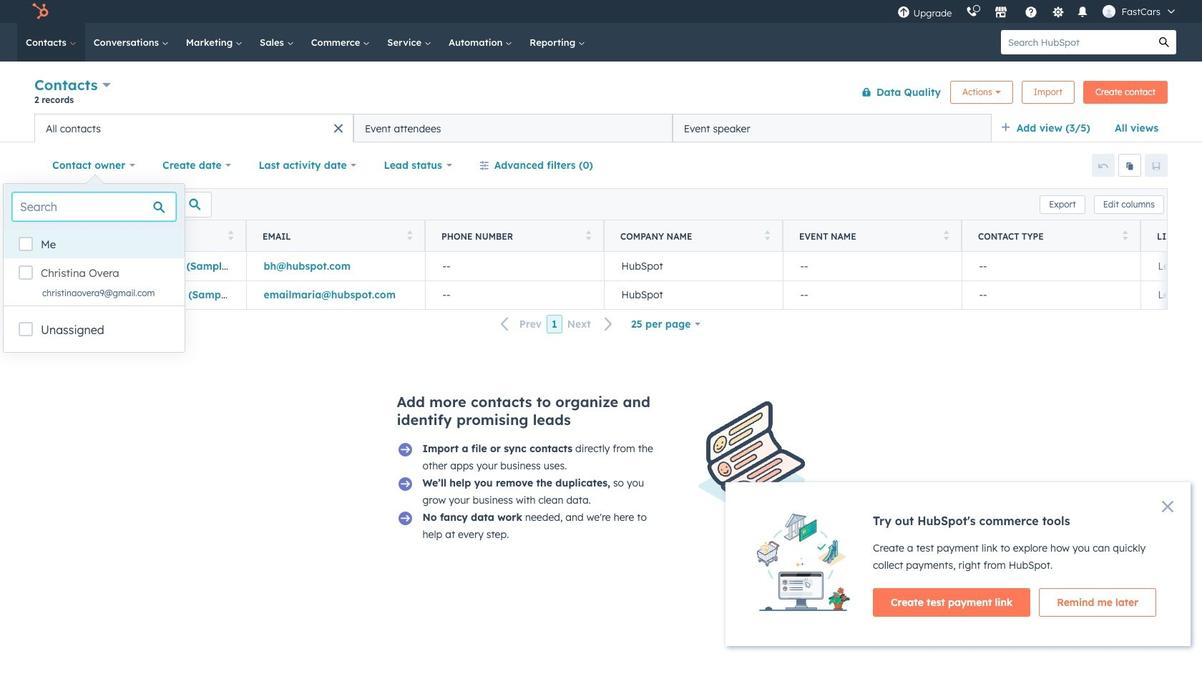 Task type: locate. For each thing, give the bounding box(es) containing it.
press to sort. image
[[228, 230, 233, 240], [586, 230, 591, 240], [765, 230, 770, 240], [944, 230, 949, 240], [1123, 230, 1128, 240]]

press to sort. image
[[407, 230, 412, 240]]

1 press to sort. image from the left
[[228, 230, 233, 240]]

menu
[[891, 0, 1185, 23]]

2 press to sort. element from the left
[[407, 230, 412, 242]]

2 press to sort. image from the left
[[586, 230, 591, 240]]

Search name, phone, email addresses, or company search field
[[38, 191, 212, 217]]

marketplaces image
[[995, 6, 1008, 19]]

3 press to sort. element from the left
[[586, 230, 591, 242]]

banner
[[34, 73, 1168, 114]]

6 press to sort. element from the left
[[1123, 230, 1128, 242]]

press to sort. element
[[228, 230, 233, 242], [407, 230, 412, 242], [586, 230, 591, 242], [765, 230, 770, 242], [944, 230, 949, 242], [1123, 230, 1128, 242]]

list box
[[4, 230, 185, 306]]



Task type: vqa. For each thing, say whether or not it's contained in the screenshot.
the Reporting
no



Task type: describe. For each thing, give the bounding box(es) containing it.
4 press to sort. element from the left
[[765, 230, 770, 242]]

1 press to sort. element from the left
[[228, 230, 233, 242]]

5 press to sort. element from the left
[[944, 230, 949, 242]]

4 press to sort. image from the left
[[944, 230, 949, 240]]

close image
[[1162, 501, 1174, 513]]

Search search field
[[12, 193, 176, 221]]

christina overa image
[[1103, 5, 1116, 18]]

3 press to sort. image from the left
[[765, 230, 770, 240]]

Search HubSpot search field
[[1001, 30, 1152, 54]]

5 press to sort. image from the left
[[1123, 230, 1128, 240]]

pagination navigation
[[492, 315, 622, 334]]



